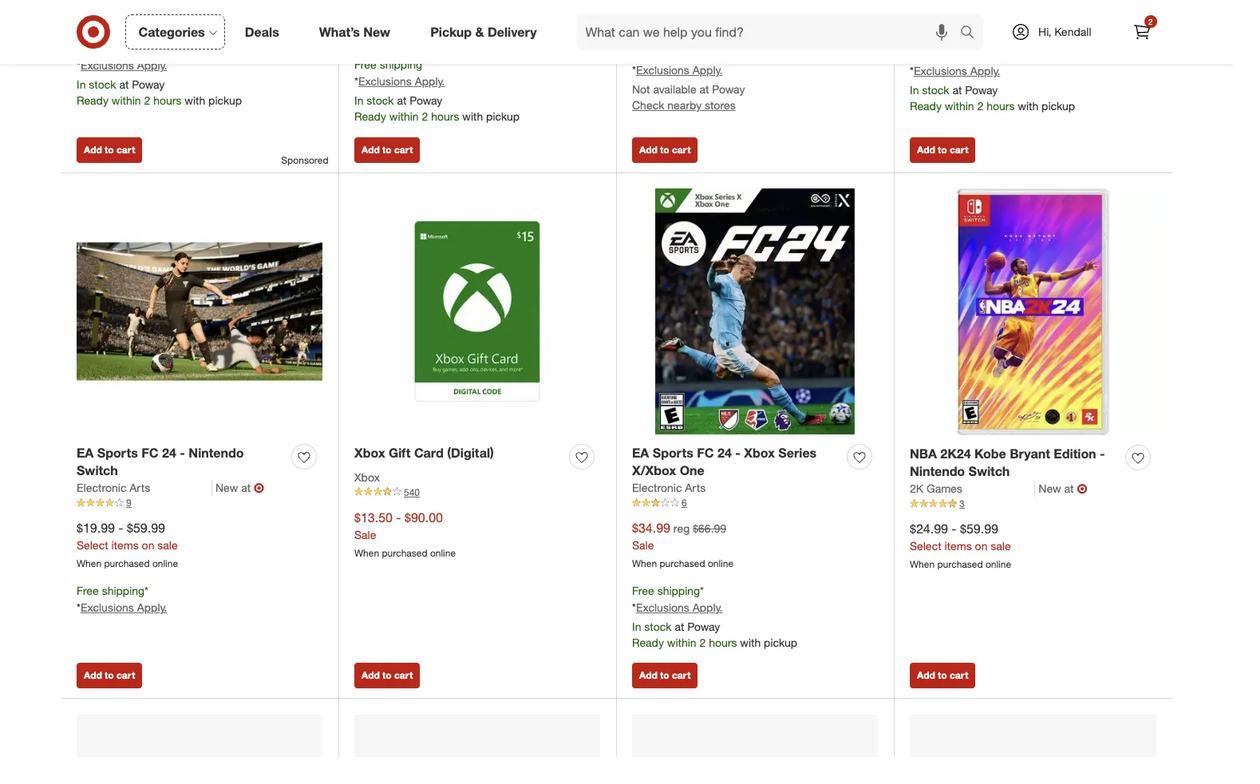 Task type: describe. For each thing, give the bounding box(es) containing it.
$24.99
[[910, 521, 949, 537]]

new for ea sports fc 24 - nintendo switch
[[216, 481, 238, 495]]

nintendo inside the nba 2k24 kobe bryant edition - nintendo switch
[[910, 464, 966, 480]]

exclusions for exclusions apply. link below search button
[[914, 64, 968, 78]]

in for exclusions apply. link underneath when purchased online
[[77, 78, 86, 91]]

on for $24.99 - $59.99
[[976, 539, 988, 553]]

24 for nintendo
[[162, 445, 176, 460]]

2 horizontal spatial sale when purchased online
[[910, 2, 1012, 33]]

check
[[633, 99, 665, 112]]

shipping down "search" at the right of page
[[936, 48, 978, 61]]

items for $24.99
[[945, 539, 972, 553]]

fc for xbox
[[697, 445, 714, 460]]

exclusions apply. link down when purchased online
[[81, 58, 167, 72]]

2 electronic from the left
[[633, 481, 682, 495]]

apply. inside free shipping * * exclusions apply. not available at poway check nearby stores
[[693, 63, 723, 77]]

when inside $34.99 reg $66.99 sale when purchased online
[[633, 558, 657, 570]]

what's new link
[[306, 14, 411, 50]]

$19.99
[[77, 520, 115, 536]]

with for exclusions apply. link below $34.99 reg $66.99 sale when purchased online at the right
[[741, 636, 761, 649]]

6 link
[[633, 496, 878, 510]]

poway for exclusions apply. link underneath when purchased online
[[132, 78, 165, 91]]

free shipping * * exclusions apply.
[[77, 584, 167, 614]]

apply. down $34.99 reg $66.99 sale when purchased online at the right
[[693, 600, 723, 614]]

sale for $24.99 - $59.99
[[991, 539, 1012, 553]]

9
[[126, 497, 132, 509]]

ready for exclusions apply. link below $34.99 reg $66.99 sale when purchased online at the right
[[633, 636, 664, 649]]

$19.99 - $59.99 select items on sale when purchased online
[[77, 520, 178, 570]]

purchased inside $34.99 reg $66.99 sale when purchased online
[[660, 558, 706, 570]]

delivery
[[488, 24, 537, 40]]

- inside ea sports fc 24 - xbox series x/xbox one
[[736, 445, 741, 460]]

games
[[927, 482, 963, 495]]

6
[[682, 497, 687, 509]]

one
[[680, 463, 705, 479]]

with for exclusions apply. link below search button
[[1018, 99, 1039, 113]]

check nearby stores button
[[633, 98, 736, 114]]

free shipping * * exclusions apply. in stock at  poway ready within 2 hours with pickup down 'categories'
[[77, 42, 242, 107]]

what's new
[[319, 24, 391, 40]]

$90.00
[[405, 509, 443, 525]]

exclusions apply. link down $19.99 - $59.99 select items on sale when purchased online at the bottom of page
[[81, 600, 167, 614]]

purchased inside $24.99 - $59.99 select items on sale when purchased online
[[938, 558, 984, 570]]

stores
[[705, 99, 736, 112]]

$24.99 - $59.99 select items on sale when purchased online
[[910, 521, 1012, 570]]

edition
[[1054, 445, 1097, 461]]

shipping down $34.99 reg $66.99 sale when purchased online at the right
[[658, 584, 700, 597]]

exclusions for exclusions apply. link below $34.99 reg $66.99 sale when purchased online at the right
[[636, 600, 690, 614]]

series
[[779, 445, 817, 460]]

free inside free shipping * * exclusions apply.
[[77, 584, 99, 597]]

free shipping * * exclusions apply. in stock at  poway ready within 2 hours with pickup down $34.99 reg $66.99 sale when purchased online at the right
[[633, 584, 798, 649]]

sports for ea sports fc 24 - nintendo switch
[[97, 445, 138, 460]]

xbox for xbox gift card (digital)
[[355, 445, 385, 460]]

card
[[414, 445, 444, 460]]

when purchased online
[[77, 16, 178, 28]]

2k
[[910, 482, 924, 495]]

ea sports fc 24 - xbox series x/xbox one link
[[633, 444, 841, 480]]

poway for exclusions apply. link underneath what's new link
[[410, 94, 443, 107]]

nba 2k24 kobe bryant edition - nintendo switch link
[[910, 445, 1120, 481]]

new at ¬ for nba 2k24 kobe bryant edition - nintendo switch
[[1039, 481, 1088, 497]]

purchased inside $13.50 - $90.00 sale when purchased online
[[382, 547, 428, 559]]

free for exclusions apply. link below search button
[[910, 48, 933, 61]]

shipping inside free shipping * * exclusions apply.
[[102, 584, 145, 597]]

ea sports fc 24 - nintendo switch link
[[77, 444, 285, 480]]

nba 2k24 kobe bryant edition - nintendo switch
[[910, 445, 1106, 480]]

exclusions for exclusions apply. link underneath when purchased online
[[81, 58, 134, 72]]

exclusions apply. link down what's new link
[[359, 74, 445, 88]]

24 for xbox
[[718, 445, 732, 460]]

on for $19.99 - $59.99
[[142, 538, 154, 552]]

3 link
[[910, 497, 1157, 511]]

exclusions apply. link down $34.99 reg $66.99 sale when purchased online at the right
[[636, 600, 723, 614]]

2k games
[[910, 482, 963, 495]]

$13.50 - $90.00 sale when purchased online
[[355, 509, 456, 559]]

shipping down what's new link
[[380, 58, 423, 71]]

in for exclusions apply. link below $34.99 reg $66.99 sale when purchased online at the right
[[633, 620, 642, 633]]

ready for exclusions apply. link underneath what's new link
[[355, 109, 386, 123]]

9 link
[[77, 496, 323, 510]]

exclusions for exclusions apply. link underneath what's new link
[[359, 74, 412, 88]]

arts for 1st the electronic arts link from the right
[[685, 481, 706, 495]]

xbox gift card (digital) link
[[355, 444, 494, 462]]

xbox link
[[355, 469, 380, 485]]

$34.99
[[633, 520, 671, 536]]

2k24
[[941, 445, 972, 461]]

3
[[960, 498, 965, 510]]

- inside $24.99 - $59.99 select items on sale when purchased online
[[952, 521, 957, 537]]

$66.99
[[693, 522, 727, 535]]

items for $19.99
[[111, 538, 139, 552]]

sponsored
[[281, 154, 329, 166]]

apply. inside free shipping * * exclusions apply.
[[137, 600, 167, 614]]

shipping inside free shipping * * exclusions apply. not available at poway check nearby stores
[[658, 47, 700, 60]]

ready for exclusions apply. link below search button
[[910, 99, 942, 113]]

kobe
[[975, 445, 1007, 461]]

what's
[[319, 24, 360, 40]]

online inside $13.50 - $90.00 sale when purchased online
[[430, 547, 456, 559]]

pickup for exclusions apply. link below $34.99 reg $66.99 sale when purchased online at the right
[[764, 636, 798, 649]]

1 electronic arts from the left
[[77, 481, 150, 495]]

exclusions apply. link down search button
[[914, 64, 1001, 78]]

deals
[[245, 24, 279, 40]]

1 electronic from the left
[[77, 481, 127, 495]]

xbox inside ea sports fc 24 - xbox series x/xbox one
[[745, 445, 775, 460]]

nearby
[[668, 99, 702, 112]]

2k games link
[[910, 481, 1036, 497]]

free shipping * * exclusions apply. in stock at  poway ready within 2 hours with pickup down pickup
[[355, 58, 520, 123]]

pickup for exclusions apply. link below search button
[[1042, 99, 1076, 113]]

when inside $13.50 - $90.00 sale when purchased online
[[355, 547, 379, 559]]

poway for exclusions apply. link below $34.99 reg $66.99 sale when purchased online at the right
[[688, 620, 721, 633]]

online inside $34.99 reg $66.99 sale when purchased online
[[708, 558, 734, 570]]

categories
[[139, 24, 205, 40]]

hi, kendall
[[1039, 25, 1092, 38]]

$34.99 reg $66.99 sale when purchased online
[[633, 520, 734, 570]]

free shipping * * exclusions apply. in stock at  poway ready within 2 hours with pickup down "search" at the right of page
[[910, 48, 1076, 113]]

reg
[[674, 522, 690, 535]]

with for exclusions apply. link underneath what's new link
[[463, 109, 483, 123]]

fc for nintendo
[[142, 445, 159, 460]]

pickup
[[431, 24, 472, 40]]



Task type: locate. For each thing, give the bounding box(es) containing it.
0 horizontal spatial nintendo
[[189, 445, 244, 460]]

sale inside $24.99 - $59.99 select items on sale when purchased online
[[991, 539, 1012, 553]]

24 up 9 link
[[162, 445, 176, 460]]

purchased inside $19.99 - $59.99 select items on sale when purchased online
[[104, 558, 150, 570]]

0 horizontal spatial 24
[[162, 445, 176, 460]]

sale inside $19.99 - $59.99 select items on sale when purchased online
[[158, 538, 178, 552]]

hi,
[[1039, 25, 1052, 38]]

on up free shipping * * exclusions apply.
[[142, 538, 154, 552]]

cart
[[117, 143, 135, 155], [394, 143, 413, 155], [672, 143, 691, 155], [950, 143, 969, 155], [117, 670, 135, 682], [394, 670, 413, 682], [672, 670, 691, 682], [950, 670, 969, 682]]

online inside $24.99 - $59.99 select items on sale when purchased online
[[986, 558, 1012, 570]]

1 horizontal spatial 24
[[718, 445, 732, 460]]

$59.99 down '9'
[[127, 520, 165, 536]]

pickup
[[209, 94, 242, 107], [1042, 99, 1076, 113], [486, 109, 520, 123], [764, 636, 798, 649]]

1 horizontal spatial switch
[[969, 464, 1011, 480]]

- inside $19.99 - $59.99 select items on sale when purchased online
[[118, 520, 123, 536]]

- inside the nba 2k24 kobe bryant edition - nintendo switch
[[1100, 445, 1106, 461]]

free
[[77, 42, 99, 55], [633, 47, 655, 60], [910, 48, 933, 61], [355, 58, 377, 71], [77, 584, 99, 597], [633, 584, 655, 597]]

apply. up stores
[[693, 63, 723, 77]]

- right edition
[[1100, 445, 1106, 461]]

pickup & delivery
[[431, 24, 537, 40]]

ea
[[77, 445, 94, 460], [633, 445, 650, 460]]

xbox for xbox link
[[355, 470, 380, 484]]

¬ for nba 2k24 kobe bryant edition - nintendo switch
[[1078, 481, 1088, 497]]

when inside $19.99 - $59.99 select items on sale when purchased online
[[77, 558, 102, 570]]

nintendo up 2k games
[[910, 464, 966, 480]]

free left search button
[[910, 48, 933, 61]]

free shipping * * exclusions apply. not available at poway check nearby stores
[[633, 47, 745, 112]]

nintendo inside ea sports fc 24 - nintendo switch
[[189, 445, 244, 460]]

on down 2k games link
[[976, 539, 988, 553]]

free up not
[[633, 47, 655, 60]]

free down when purchased online
[[77, 42, 99, 55]]

free for exclusions apply. link below $34.99 reg $66.99 sale when purchased online at the right
[[633, 584, 655, 597]]

- inside $13.50 - $90.00 sale when purchased online
[[396, 509, 401, 525]]

1 horizontal spatial sports
[[653, 445, 694, 460]]

1 horizontal spatial electronic arts
[[633, 481, 706, 495]]

select for $24.99 - $59.99
[[910, 539, 942, 553]]

in
[[77, 78, 86, 91], [910, 83, 920, 97], [355, 94, 364, 107], [633, 620, 642, 633]]

0 horizontal spatial select
[[77, 538, 108, 552]]

- right $13.50
[[396, 509, 401, 525]]

xbox gift card (digital)
[[355, 445, 494, 460]]

1 horizontal spatial ea
[[633, 445, 650, 460]]

xbox up $13.50
[[355, 470, 380, 484]]

0 horizontal spatial sale
[[158, 538, 178, 552]]

gift
[[389, 445, 411, 460]]

xbox up xbox link
[[355, 445, 385, 460]]

$59.99 inside $19.99 - $59.99 select items on sale when purchased online
[[127, 520, 165, 536]]

1 horizontal spatial electronic
[[633, 481, 682, 495]]

new at ¬ for ea sports fc 24 - nintendo switch
[[216, 480, 264, 496]]

exclusions up available at the top of the page
[[636, 63, 690, 77]]

ea inside ea sports fc 24 - nintendo switch
[[77, 445, 94, 460]]

0 horizontal spatial sale when purchased online
[[355, 12, 456, 43]]

ea up x/xbox
[[633, 445, 650, 460]]

purchased
[[104, 16, 150, 28], [660, 21, 706, 33], [938, 21, 984, 33], [382, 32, 428, 43], [382, 547, 428, 559], [104, 558, 150, 570], [660, 558, 706, 570], [938, 558, 984, 570]]

- right the $19.99
[[118, 520, 123, 536]]

xbox left series
[[745, 445, 775, 460]]

2 24 from the left
[[718, 445, 732, 460]]

ea sports fc 24 - xbox series x/xbox one
[[633, 445, 817, 479]]

arts
[[130, 481, 150, 495], [685, 481, 706, 495]]

sports inside ea sports fc 24 - xbox series x/xbox one
[[653, 445, 694, 460]]

0 horizontal spatial $59.99
[[127, 520, 165, 536]]

exclusions for exclusions apply. link above available at the top of the page
[[636, 63, 690, 77]]

$59.99 for $19.99 - $59.99
[[127, 520, 165, 536]]

x/xbox
[[633, 463, 677, 479]]

2
[[1149, 17, 1153, 26], [144, 94, 150, 107], [978, 99, 984, 113], [422, 109, 428, 123], [700, 636, 706, 649]]

1 electronic arts link from the left
[[77, 480, 212, 496]]

1 horizontal spatial arts
[[685, 481, 706, 495]]

exclusions down $19.99 - $59.99 select items on sale when purchased online at the bottom of page
[[81, 600, 134, 614]]

- up 9 link
[[180, 445, 185, 460]]

at inside free shipping * * exclusions apply. not available at poway check nearby stores
[[700, 83, 710, 96]]

-
[[180, 445, 185, 460], [736, 445, 741, 460], [1100, 445, 1106, 461], [396, 509, 401, 525], [118, 520, 123, 536], [952, 521, 957, 537]]

new
[[364, 24, 391, 40], [216, 481, 238, 495], [1039, 482, 1062, 495]]

shipping
[[102, 42, 145, 55], [658, 47, 700, 60], [936, 48, 978, 61], [380, 58, 423, 71], [102, 584, 145, 597], [658, 584, 700, 597]]

poway inside free shipping * * exclusions apply. not available at poway check nearby stores
[[713, 83, 745, 96]]

ready for exclusions apply. link underneath when purchased online
[[77, 94, 109, 107]]

sports inside ea sports fc 24 - nintendo switch
[[97, 445, 138, 460]]

apply. down pickup
[[415, 74, 445, 88]]

with for exclusions apply. link underneath when purchased online
[[185, 94, 205, 107]]

24 inside ea sports fc 24 - xbox series x/xbox one
[[718, 445, 732, 460]]

items down $24.99 at the right bottom of page
[[945, 539, 972, 553]]

apply. down $19.99 - $59.99 select items on sale when purchased online at the bottom of page
[[137, 600, 167, 614]]

free for exclusions apply. link above available at the top of the page
[[633, 47, 655, 60]]

1 horizontal spatial $59.99
[[961, 521, 999, 537]]

2 electronic arts from the left
[[633, 481, 706, 495]]

exclusions inside free shipping * * exclusions apply.
[[81, 600, 134, 614]]

fc inside ea sports fc 24 - nintendo switch
[[142, 445, 159, 460]]

poway for exclusions apply. link below search button
[[966, 83, 999, 97]]

0 horizontal spatial new
[[216, 481, 238, 495]]

1 horizontal spatial items
[[945, 539, 972, 553]]

1 horizontal spatial select
[[910, 539, 942, 553]]

search
[[954, 25, 992, 41]]

electronic down x/xbox
[[633, 481, 682, 495]]

ea sports fc 24 - xbox series x/xbox one image
[[633, 189, 878, 435], [633, 189, 878, 435]]

select inside $19.99 - $59.99 select items on sale when purchased online
[[77, 538, 108, 552]]

2 ea from the left
[[633, 445, 650, 460]]

24 inside ea sports fc 24 - nintendo switch
[[162, 445, 176, 460]]

1 horizontal spatial ¬
[[1078, 481, 1088, 497]]

poway for exclusions apply. link above available at the top of the page
[[713, 83, 745, 96]]

switch inside the nba 2k24 kobe bryant edition - nintendo switch
[[969, 464, 1011, 480]]

ea for ea sports fc 24 - nintendo switch
[[77, 445, 94, 460]]

1 horizontal spatial new
[[364, 24, 391, 40]]

1 horizontal spatial sale
[[991, 539, 1012, 553]]

$59.99 for $24.99 - $59.99
[[961, 521, 999, 537]]

1 horizontal spatial new at ¬
[[1039, 481, 1088, 497]]

nintendo up 9 link
[[189, 445, 244, 460]]

free shipping * * exclusions apply. in stock at  poway ready within 2 hours with pickup
[[77, 42, 242, 107], [910, 48, 1076, 113], [355, 58, 520, 123], [633, 584, 798, 649]]

electronic arts link up 6
[[633, 480, 706, 496]]

0 horizontal spatial ea
[[77, 445, 94, 460]]

0 horizontal spatial arts
[[130, 481, 150, 495]]

2 fc from the left
[[697, 445, 714, 460]]

sports
[[97, 445, 138, 460], [653, 445, 694, 460]]

0 horizontal spatial electronic arts
[[77, 481, 150, 495]]

ea sports fc 24 - nintendo switch image
[[77, 189, 323, 435], [77, 189, 323, 435]]

stock
[[89, 78, 116, 91], [923, 83, 950, 97], [367, 94, 394, 107], [645, 620, 672, 633]]

$59.99
[[127, 520, 165, 536], [961, 521, 999, 537]]

pickup for exclusions apply. link underneath when purchased online
[[209, 94, 242, 107]]

fc up one
[[697, 445, 714, 460]]

1 vertical spatial nintendo
[[910, 464, 966, 480]]

deals link
[[231, 14, 299, 50]]

apply. down 'categories'
[[137, 58, 167, 72]]

exclusions down $34.99 reg $66.99 sale when purchased online at the right
[[636, 600, 690, 614]]

540 link
[[355, 485, 601, 499]]

0 horizontal spatial electronic arts link
[[77, 480, 212, 496]]

switch down kobe
[[969, 464, 1011, 480]]

new for nba 2k24 kobe bryant edition - nintendo switch
[[1039, 482, 1062, 495]]

switch up the $19.99
[[77, 463, 118, 479]]

select for $19.99 - $59.99
[[77, 538, 108, 552]]

free down $19.99 - $59.99 select items on sale when purchased online at the bottom of page
[[77, 584, 99, 597]]

razer kraken v3 x wired gaming headset for pc image
[[910, 715, 1157, 757], [910, 715, 1157, 757]]

in for exclusions apply. link below search button
[[910, 83, 920, 97]]

1 horizontal spatial fc
[[697, 445, 714, 460]]

$59.99 inside $24.99 - $59.99 select items on sale when purchased online
[[961, 521, 999, 537]]

2 sports from the left
[[653, 445, 694, 460]]

nintendo
[[189, 445, 244, 460], [910, 464, 966, 480]]

when inside $24.99 - $59.99 select items on sale when purchased online
[[910, 558, 935, 570]]

free inside free shipping * * exclusions apply. not available at poway check nearby stores
[[633, 47, 655, 60]]

kendall
[[1055, 25, 1092, 38]]

fc inside ea sports fc 24 - xbox series x/xbox one
[[697, 445, 714, 460]]

on inside $24.99 - $59.99 select items on sale when purchased online
[[976, 539, 988, 553]]

online
[[152, 16, 178, 28], [708, 21, 734, 33], [986, 21, 1012, 33], [430, 32, 456, 43], [430, 547, 456, 559], [152, 558, 178, 570], [708, 558, 734, 570], [986, 558, 1012, 570]]

add
[[84, 143, 102, 155], [362, 143, 380, 155], [640, 143, 658, 155], [918, 143, 936, 155], [84, 670, 102, 682], [362, 670, 380, 682], [640, 670, 658, 682], [918, 670, 936, 682]]

free down what's new link
[[355, 58, 377, 71]]

free for exclusions apply. link underneath what's new link
[[355, 58, 377, 71]]

sports up '9'
[[97, 445, 138, 460]]

on
[[142, 538, 154, 552], [976, 539, 988, 553]]

new up '3' link
[[1039, 482, 1062, 495]]

shipping down when purchased online
[[102, 42, 145, 55]]

sale when purchased online
[[633, 1, 734, 33], [910, 2, 1012, 33], [355, 12, 456, 43]]

- up 6 link on the right of the page
[[736, 445, 741, 460]]

arts for first the electronic arts link from the left
[[130, 481, 150, 495]]

electronic up '9'
[[77, 481, 127, 495]]

sports for ea sports fc 24 - xbox series x/xbox one
[[653, 445, 694, 460]]

nba 2k24 kobe bryant edition - xbox series x image
[[77, 715, 323, 757], [77, 715, 323, 757]]

ea up the $19.99
[[77, 445, 94, 460]]

1 horizontal spatial sale when purchased online
[[633, 1, 734, 33]]

exclusions down when purchased online
[[81, 58, 134, 72]]

select down the $19.99
[[77, 538, 108, 552]]

540
[[404, 486, 420, 498]]

0 horizontal spatial items
[[111, 538, 139, 552]]

xbox
[[355, 445, 385, 460], [745, 445, 775, 460], [355, 470, 380, 484]]

to
[[105, 143, 114, 155], [383, 143, 392, 155], [661, 143, 670, 155], [938, 143, 948, 155], [105, 670, 114, 682], [383, 670, 392, 682], [661, 670, 670, 682], [938, 670, 948, 682]]

add to cart
[[84, 143, 135, 155], [362, 143, 413, 155], [640, 143, 691, 155], [918, 143, 969, 155], [84, 670, 135, 682], [362, 670, 413, 682], [640, 670, 691, 682], [918, 670, 969, 682]]

pickup for exclusions apply. link underneath what's new link
[[486, 109, 520, 123]]

arts up '9'
[[130, 481, 150, 495]]

1 fc from the left
[[142, 445, 159, 460]]

sale inside $34.99 reg $66.99 sale when purchased online
[[633, 538, 654, 552]]

apply. down search button
[[971, 64, 1001, 78]]

2 horizontal spatial new
[[1039, 482, 1062, 495]]

(digital)
[[447, 445, 494, 460]]

new up 9 link
[[216, 481, 238, 495]]

pickup & delivery link
[[417, 14, 557, 50]]

1 arts from the left
[[130, 481, 150, 495]]

poway
[[132, 78, 165, 91], [713, 83, 745, 96], [966, 83, 999, 97], [410, 94, 443, 107], [688, 620, 721, 633]]

exclusions inside free shipping * * exclusions apply. not available at poway check nearby stores
[[636, 63, 690, 77]]

exclusions
[[81, 58, 134, 72], [636, 63, 690, 77], [914, 64, 968, 78], [359, 74, 412, 88], [81, 600, 134, 614], [636, 600, 690, 614]]

exclusions down search button
[[914, 64, 968, 78]]

add to cart button
[[77, 137, 142, 163], [355, 137, 420, 163], [633, 137, 698, 163], [910, 137, 976, 163], [77, 663, 142, 689], [355, 663, 420, 689], [633, 663, 698, 689], [910, 663, 976, 689]]

electronic arts link
[[77, 480, 212, 496], [633, 480, 706, 496]]

in for exclusions apply. link underneath what's new link
[[355, 94, 364, 107]]

items
[[111, 538, 139, 552], [945, 539, 972, 553]]

0 horizontal spatial electronic
[[77, 481, 127, 495]]

fc up 9 link
[[142, 445, 159, 460]]

2 link
[[1125, 14, 1160, 50]]

items inside $19.99 - $59.99 select items on sale when purchased online
[[111, 538, 139, 552]]

available
[[654, 83, 697, 96]]

not
[[633, 83, 650, 96]]

exclusions down what's new link
[[359, 74, 412, 88]]

sale inside $13.50 - $90.00 sale when purchased online
[[355, 528, 376, 541]]

$13.50
[[355, 509, 393, 525]]

when
[[77, 16, 102, 28], [633, 21, 657, 33], [910, 21, 935, 33], [355, 32, 379, 43], [355, 547, 379, 559], [77, 558, 102, 570], [633, 558, 657, 570], [910, 558, 935, 570]]

free for exclusions apply. link underneath when purchased online
[[77, 42, 99, 55]]

sale down '3' link
[[991, 539, 1012, 553]]

free down $34.99 reg $66.99 sale when purchased online at the right
[[633, 584, 655, 597]]

ready
[[77, 94, 109, 107], [910, 99, 942, 113], [355, 109, 386, 123], [633, 636, 664, 649]]

bryant
[[1010, 445, 1051, 461]]

sale for $19.99 - $59.99
[[158, 538, 178, 552]]

1 horizontal spatial on
[[976, 539, 988, 553]]

hours
[[153, 94, 182, 107], [987, 99, 1015, 113], [431, 109, 460, 123], [709, 636, 737, 649]]

- inside ea sports fc 24 - nintendo switch
[[180, 445, 185, 460]]

1 24 from the left
[[162, 445, 176, 460]]

select down $24.99 at the right bottom of page
[[910, 539, 942, 553]]

0 horizontal spatial ¬
[[254, 480, 264, 496]]

items down the $19.99
[[111, 538, 139, 552]]

new right what's
[[364, 24, 391, 40]]

ea for ea sports fc 24 - xbox series x/xbox one
[[633, 445, 650, 460]]

search button
[[954, 14, 992, 53]]

0 horizontal spatial on
[[142, 538, 154, 552]]

¬ for ea sports fc 24 - nintendo switch
[[254, 480, 264, 496]]

xbox gift card (digital) image
[[355, 189, 601, 435], [355, 189, 601, 435]]

electronic arts up 6
[[633, 481, 706, 495]]

24
[[162, 445, 176, 460], [718, 445, 732, 460]]

arts down one
[[685, 481, 706, 495]]

0 horizontal spatial fc
[[142, 445, 159, 460]]

0 vertical spatial nintendo
[[189, 445, 244, 460]]

$59.99 down the 3
[[961, 521, 999, 537]]

0 horizontal spatial switch
[[77, 463, 118, 479]]

shipping up available at the top of the page
[[658, 47, 700, 60]]

star wars jedi: survivor - xbox series x image
[[355, 715, 601, 757], [355, 715, 601, 757]]

items inside $24.99 - $59.99 select items on sale when purchased online
[[945, 539, 972, 553]]

electronic arts link up '9'
[[77, 480, 212, 496]]

ea sports fc 24 - nintendo switch
[[77, 445, 244, 479]]

select inside $24.99 - $59.99 select items on sale when purchased online
[[910, 539, 942, 553]]

sale down 9 link
[[158, 538, 178, 552]]

online inside $19.99 - $59.99 select items on sale when purchased online
[[152, 558, 178, 570]]

at
[[119, 78, 129, 91], [700, 83, 710, 96], [953, 83, 963, 97], [397, 94, 407, 107], [241, 481, 251, 495], [1065, 482, 1074, 495], [675, 620, 685, 633]]

1 horizontal spatial nintendo
[[910, 464, 966, 480]]

1 ea from the left
[[77, 445, 94, 460]]

- right $24.99 at the right bottom of page
[[952, 521, 957, 537]]

electronic arts up '9'
[[77, 481, 150, 495]]

nba 2k24 kobe bryant edition - nintendo switch image
[[910, 189, 1157, 435], [910, 189, 1157, 435]]

1 horizontal spatial electronic arts link
[[633, 480, 706, 496]]

exclusions apply. link up available at the top of the page
[[636, 63, 723, 77]]

sports up x/xbox
[[653, 445, 694, 460]]

nba
[[910, 445, 938, 461]]

switch inside ea sports fc 24 - nintendo switch
[[77, 463, 118, 479]]

sale
[[158, 538, 178, 552], [991, 539, 1012, 553]]

on inside $19.99 - $59.99 select items on sale when purchased online
[[142, 538, 154, 552]]

new at ¬
[[216, 480, 264, 496], [1039, 481, 1088, 497]]

What can we help you find? suggestions appear below search field
[[576, 14, 965, 50]]

1 sports from the left
[[97, 445, 138, 460]]

¬
[[254, 480, 264, 496], [1078, 481, 1088, 497]]

0 horizontal spatial sports
[[97, 445, 138, 460]]

categories link
[[125, 14, 225, 50]]

shipping down $19.99 - $59.99 select items on sale when purchased online at the bottom of page
[[102, 584, 145, 597]]

&
[[476, 24, 484, 40]]

0 horizontal spatial new at ¬
[[216, 480, 264, 496]]

*
[[145, 42, 149, 55], [700, 47, 704, 60], [978, 48, 982, 61], [423, 58, 426, 71], [77, 58, 81, 72], [633, 63, 636, 77], [910, 64, 914, 78], [355, 74, 359, 88], [145, 584, 149, 597], [700, 584, 704, 597], [77, 600, 81, 614], [633, 600, 636, 614]]

2 arts from the left
[[685, 481, 706, 495]]

ea inside ea sports fc 24 - xbox series x/xbox one
[[633, 445, 650, 460]]

2 electronic arts link from the left
[[633, 480, 706, 496]]

24 up 6 link on the right of the page
[[718, 445, 732, 460]]



Task type: vqa. For each thing, say whether or not it's contained in the screenshot.
Red/Green/Gold at the left bottom of page
no



